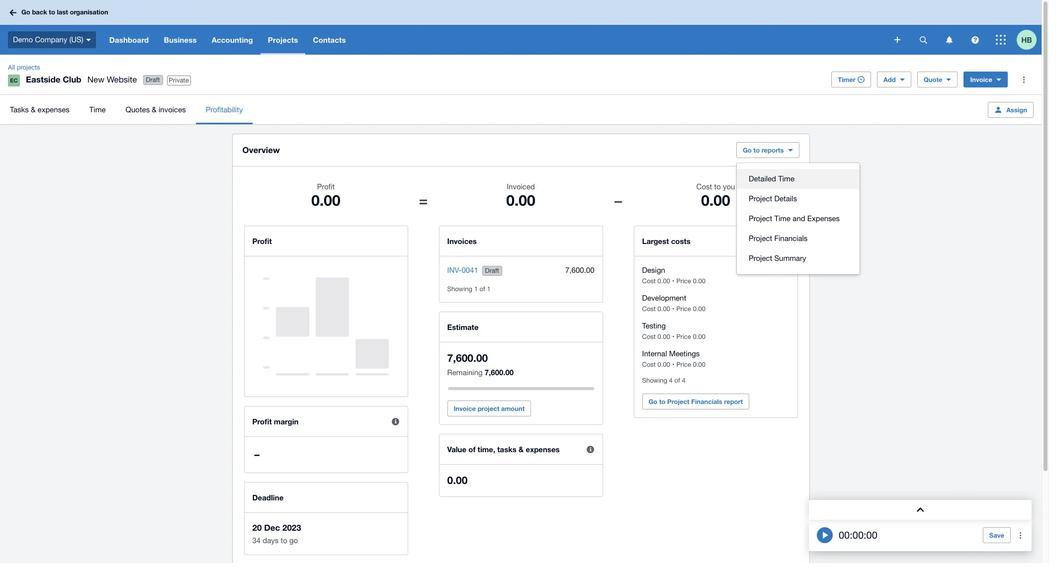 Task type: locate. For each thing, give the bounding box(es) containing it.
new website
[[87, 75, 137, 85]]

cost inside development cost 0.00 • price 0.00
[[642, 305, 656, 313]]

of for 1
[[480, 286, 485, 293]]

to down showing 4 of 4 at the bottom right
[[660, 398, 666, 406]]

svg image left back
[[9, 9, 16, 16]]

4 • from the top
[[672, 361, 675, 369]]

0 horizontal spatial 4
[[669, 377, 673, 384]]

to left go
[[281, 537, 287, 545]]

0 vertical spatial of
[[480, 286, 485, 293]]

invoiced
[[507, 183, 535, 191]]

• down meetings on the right bottom of the page
[[672, 361, 675, 369]]

price inside design cost 0.00 • price 0.00
[[677, 278, 691, 285]]

• inside testing cost 0.00 • price 0.00
[[672, 333, 675, 341]]

showing for showing 1 of 1
[[447, 286, 473, 293]]

quotes
[[126, 105, 150, 114]]

1 vertical spatial more options image
[[1011, 526, 1031, 546]]

deadline
[[252, 493, 284, 502]]

1 vertical spatial go
[[743, 146, 752, 154]]

contacts
[[313, 35, 346, 44]]

showing 1 of 1
[[447, 286, 491, 293]]

go
[[21, 8, 30, 16], [743, 146, 752, 154], [649, 398, 658, 406]]

business
[[164, 35, 197, 44]]

value of time, tasks & expenses
[[447, 445, 560, 454]]

price up development cost 0.00 • price 0.00
[[677, 278, 691, 285]]

svg image left hb
[[996, 35, 1006, 45]]

0 horizontal spatial invoice
[[454, 405, 476, 413]]

1 horizontal spatial expenses
[[526, 445, 560, 454]]

more info image
[[386, 412, 406, 432]]

0 vertical spatial profit
[[317, 183, 335, 191]]

internal
[[642, 350, 667, 358]]

cost down internal
[[642, 361, 656, 369]]

1 • from the top
[[672, 278, 675, 285]]

of for 4
[[675, 377, 680, 384]]

1 vertical spatial of
[[675, 377, 680, 384]]

project inside "link"
[[749, 234, 773, 243]]

go for go back to last organisation
[[21, 8, 30, 16]]

showing down internal
[[642, 377, 668, 384]]

showing down inv-0041
[[447, 286, 473, 293]]

1 1 from the left
[[474, 286, 478, 293]]

invoice project amount button
[[447, 401, 531, 417]]

•
[[672, 278, 675, 285], [672, 305, 675, 313], [672, 333, 675, 341], [672, 361, 675, 369]]

cost inside internal meetings cost 0.00 • price 0.00
[[642, 361, 656, 369]]

cost left you at the top right of the page
[[697, 183, 712, 191]]

estimate
[[447, 323, 479, 332]]

meetings
[[669, 350, 700, 358]]

0 horizontal spatial of
[[469, 445, 476, 454]]

• down development
[[672, 305, 675, 313]]

1 vertical spatial financials
[[691, 398, 723, 406]]

0 horizontal spatial 1
[[474, 286, 478, 293]]

cost for design
[[642, 278, 656, 285]]

project for project financials
[[749, 234, 773, 243]]

dec
[[264, 523, 280, 533]]

group
[[737, 163, 860, 275]]

financials inside button
[[691, 398, 723, 406]]

• for design
[[672, 278, 675, 285]]

1 horizontal spatial showing
[[642, 377, 668, 384]]

time down new
[[89, 105, 106, 114]]

1 horizontal spatial draft
[[485, 267, 499, 275]]

0 horizontal spatial draft
[[146, 76, 160, 84]]

financials inside "link"
[[775, 234, 808, 243]]

project down detailed on the top
[[749, 194, 773, 203]]

costs
[[671, 237, 691, 246]]

details
[[775, 194, 797, 203]]

to inside cost to you 0.00
[[714, 183, 721, 191]]

1 vertical spatial 7,600.00
[[447, 352, 488, 365]]

new
[[87, 75, 104, 85]]

3 • from the top
[[672, 333, 675, 341]]

project down project financials
[[749, 254, 773, 263]]

0 horizontal spatial go
[[21, 8, 30, 16]]

• for testing
[[672, 333, 675, 341]]

of
[[480, 286, 485, 293], [675, 377, 680, 384], [469, 445, 476, 454]]

1
[[474, 286, 478, 293], [487, 286, 491, 293]]

project
[[749, 194, 773, 203], [749, 214, 773, 223], [749, 234, 773, 243], [749, 254, 773, 263], [668, 398, 690, 406]]

project for project details
[[749, 194, 773, 203]]

svg image
[[996, 35, 1006, 45], [946, 36, 953, 44], [972, 36, 979, 44], [895, 37, 901, 43]]

0041
[[462, 266, 478, 275]]

• up development
[[672, 278, 675, 285]]

2 • from the top
[[672, 305, 675, 313]]

1 horizontal spatial 1
[[487, 286, 491, 293]]

time up details
[[779, 175, 795, 183]]

go to reports button
[[737, 142, 800, 158]]

1 horizontal spatial of
[[480, 286, 485, 293]]

margin
[[274, 417, 299, 426]]

cost down design
[[642, 278, 656, 285]]

to inside button
[[660, 398, 666, 406]]

& for tasks
[[31, 105, 36, 114]]

1 horizontal spatial &
[[152, 105, 157, 114]]

7,600.00 for 7,600.00 remaining 7,600.00
[[447, 352, 488, 365]]

project up project summary
[[749, 234, 773, 243]]

time left and
[[775, 214, 791, 223]]

to left reports
[[754, 146, 760, 154]]

go left reports
[[743, 146, 752, 154]]

svg image up the quote popup button on the right of the page
[[946, 36, 953, 44]]

project down showing 4 of 4 at the bottom right
[[668, 398, 690, 406]]

design cost 0.00 • price 0.00
[[642, 266, 706, 285]]

time inside 'link'
[[89, 105, 106, 114]]

profit 0.00
[[312, 183, 341, 209]]

1 vertical spatial showing
[[642, 377, 668, 384]]

invoice inside button
[[454, 405, 476, 413]]

1 vertical spatial profit
[[252, 237, 272, 246]]

testing
[[642, 322, 666, 330]]

1 price from the top
[[677, 278, 691, 285]]

4
[[669, 377, 673, 384], [682, 377, 686, 384]]

more options image up "assign"
[[1014, 70, 1034, 90]]

go for go to project financials report
[[649, 398, 658, 406]]

financials up summary
[[775, 234, 808, 243]]

• inside development cost 0.00 • price 0.00
[[672, 305, 675, 313]]

cost down testing
[[642, 333, 656, 341]]

go to project financials report
[[649, 398, 743, 406]]

invoice inside popup button
[[971, 76, 993, 84]]

cost for testing
[[642, 333, 656, 341]]

2 horizontal spatial svg image
[[920, 36, 927, 44]]

project down project details
[[749, 214, 773, 223]]

cost inside testing cost 0.00 • price 0.00
[[642, 333, 656, 341]]

2 vertical spatial profit
[[252, 417, 272, 426]]

price inside testing cost 0.00 • price 0.00
[[677, 333, 691, 341]]

draft right "0041"
[[485, 267, 499, 275]]

expenses right tasks
[[526, 445, 560, 454]]

=
[[419, 191, 428, 209]]

7,600.00
[[566, 266, 595, 275], [447, 352, 488, 365], [485, 368, 514, 377]]

go down showing 4 of 4 at the bottom right
[[649, 398, 658, 406]]

invoice up assign "button"
[[971, 76, 993, 84]]

svg image right the (us)
[[86, 39, 91, 41]]

0 vertical spatial showing
[[447, 286, 473, 293]]

0 horizontal spatial financials
[[691, 398, 723, 406]]

projects button
[[261, 25, 306, 55]]

• inside design cost 0.00 • price 0.00
[[672, 278, 675, 285]]

cost inside design cost 0.00 • price 0.00
[[642, 278, 656, 285]]

price down development
[[677, 305, 691, 313]]

save
[[990, 532, 1005, 540]]

&
[[31, 105, 36, 114], [152, 105, 157, 114], [519, 445, 524, 454]]

to left you at the top right of the page
[[714, 183, 721, 191]]

projects
[[17, 64, 40, 71]]

tasks
[[498, 445, 517, 454]]

1 horizontal spatial svg image
[[86, 39, 91, 41]]

profit for margin
[[252, 417, 272, 426]]

1 4 from the left
[[669, 377, 673, 384]]

svg image up invoice popup button
[[972, 36, 979, 44]]

project details
[[749, 194, 797, 203]]

profit
[[317, 183, 335, 191], [252, 237, 272, 246], [252, 417, 272, 426]]

to inside popup button
[[754, 146, 760, 154]]

no profit information available image
[[263, 267, 389, 387]]

cost up testing
[[642, 305, 656, 313]]

all projects link
[[4, 63, 44, 73]]

project for project time and expenses
[[749, 214, 773, 223]]

• inside internal meetings cost 0.00 • price 0.00
[[672, 361, 675, 369]]

0 horizontal spatial svg image
[[9, 9, 16, 16]]

34
[[252, 537, 261, 545]]

list box
[[737, 163, 860, 275]]

project
[[478, 405, 500, 413]]

financials left report
[[691, 398, 723, 406]]

go left back
[[21, 8, 30, 16]]

eastside club
[[26, 74, 81, 85]]

1 horizontal spatial 4
[[682, 377, 686, 384]]

price up meetings on the right bottom of the page
[[677, 333, 691, 341]]

go inside banner
[[21, 8, 30, 16]]

2 vertical spatial go
[[649, 398, 658, 406]]

0 vertical spatial 7,600.00
[[566, 266, 595, 275]]

to left last
[[49, 8, 55, 16]]

svg image
[[9, 9, 16, 16], [920, 36, 927, 44], [86, 39, 91, 41]]

to inside 20 dec 2023 34 days to go
[[281, 537, 287, 545]]

assign
[[1007, 106, 1028, 114]]

2 vertical spatial of
[[469, 445, 476, 454]]

invoice for invoice
[[971, 76, 993, 84]]

remaining
[[447, 369, 483, 377]]

1 vertical spatial time
[[779, 175, 795, 183]]

0.00
[[312, 191, 341, 209], [506, 191, 536, 209], [701, 191, 731, 209], [658, 278, 670, 285], [693, 278, 706, 285], [658, 305, 670, 313], [693, 305, 706, 313], [658, 333, 670, 341], [693, 333, 706, 341], [658, 361, 670, 369], [693, 361, 706, 369], [447, 475, 468, 487]]

to for cost to you 0.00
[[714, 183, 721, 191]]

invoice button
[[964, 72, 1008, 88]]

cost
[[697, 183, 712, 191], [642, 278, 656, 285], [642, 305, 656, 313], [642, 333, 656, 341], [642, 361, 656, 369]]

svg image up quote
[[920, 36, 927, 44]]

1 vertical spatial expenses
[[526, 445, 560, 454]]

banner
[[0, 0, 1042, 55]]

invoice left project
[[454, 405, 476, 413]]

2 price from the top
[[677, 305, 691, 313]]

0 vertical spatial time
[[89, 105, 106, 114]]

inv-0041 link
[[447, 266, 478, 275]]

invoice
[[971, 76, 993, 84], [454, 405, 476, 413]]

4 price from the top
[[677, 361, 691, 369]]

accounting button
[[204, 25, 261, 55]]

1 vertical spatial invoice
[[454, 405, 476, 413]]

1 horizontal spatial invoice
[[971, 76, 993, 84]]

0 vertical spatial financials
[[775, 234, 808, 243]]

2 vertical spatial 7,600.00
[[485, 368, 514, 377]]

price inside development cost 0.00 • price 0.00
[[677, 305, 691, 313]]

• up meetings on the right bottom of the page
[[672, 333, 675, 341]]

design
[[642, 266, 665, 275]]

navigation
[[102, 25, 888, 55]]

navigation containing dashboard
[[102, 25, 888, 55]]

contacts button
[[306, 25, 353, 55]]

expenses down the eastside club
[[38, 105, 70, 114]]

0 vertical spatial expenses
[[38, 105, 70, 114]]

days
[[263, 537, 279, 545]]

go inside popup button
[[743, 146, 752, 154]]

0 vertical spatial invoice
[[971, 76, 993, 84]]

time link
[[79, 95, 116, 124]]

to
[[49, 8, 55, 16], [754, 146, 760, 154], [714, 183, 721, 191], [660, 398, 666, 406], [281, 537, 287, 545]]

0.00 inside cost to you 0.00
[[701, 191, 731, 209]]

tasks & expenses link
[[0, 95, 79, 124]]

0 horizontal spatial expenses
[[38, 105, 70, 114]]

1 horizontal spatial financials
[[775, 234, 808, 243]]

more options image
[[1014, 70, 1034, 90], [1011, 526, 1031, 546]]

2 horizontal spatial go
[[743, 146, 752, 154]]

00:00:00
[[839, 530, 878, 541]]

0 horizontal spatial &
[[31, 105, 36, 114]]

draft left private
[[146, 76, 160, 84]]

demo company (us)
[[13, 35, 83, 44]]

price for testing
[[677, 333, 691, 341]]

2 vertical spatial time
[[775, 214, 791, 223]]

quote
[[924, 76, 943, 84]]

profit inside profit 0.00
[[317, 183, 335, 191]]

price
[[677, 278, 691, 285], [677, 305, 691, 313], [677, 333, 691, 341], [677, 361, 691, 369]]

go for go to reports
[[743, 146, 752, 154]]

go inside button
[[649, 398, 658, 406]]

7,600.00 for 7,600.00
[[566, 266, 595, 275]]

1 horizontal spatial go
[[649, 398, 658, 406]]

expenses
[[808, 214, 840, 223]]

project details link
[[737, 189, 860, 209]]

go back to last organisation link
[[6, 4, 114, 21]]

2 horizontal spatial of
[[675, 377, 680, 384]]

0 vertical spatial go
[[21, 8, 30, 16]]

profitability link
[[196, 95, 253, 124]]

3 price from the top
[[677, 333, 691, 341]]

showing
[[447, 286, 473, 293], [642, 377, 668, 384]]

inv-
[[447, 266, 462, 275]]

price down meetings on the right bottom of the page
[[677, 361, 691, 369]]

more options image right save
[[1011, 526, 1031, 546]]

0 horizontal spatial showing
[[447, 286, 473, 293]]

project summary
[[749, 254, 807, 263]]



Task type: describe. For each thing, give the bounding box(es) containing it.
demo company (us) button
[[0, 25, 102, 55]]

organisation
[[70, 8, 108, 16]]

development cost 0.00 • price 0.00
[[642, 294, 706, 313]]

detailed
[[749, 175, 776, 183]]

last
[[57, 8, 68, 16]]

2 horizontal spatial &
[[519, 445, 524, 454]]

add
[[884, 76, 896, 84]]

0 vertical spatial more options image
[[1014, 70, 1034, 90]]

go back to last organisation
[[21, 8, 108, 16]]

go to reports
[[743, 146, 784, 154]]

invoice for invoice project amount
[[454, 405, 476, 413]]

quote button
[[918, 72, 958, 88]]

demo
[[13, 35, 33, 44]]

start timer image
[[817, 528, 833, 544]]

group containing detailed time
[[737, 163, 860, 275]]

2 4 from the left
[[682, 377, 686, 384]]

largest
[[642, 237, 669, 246]]

company
[[35, 35, 67, 44]]

timer
[[838, 76, 856, 84]]

list box containing detailed time
[[737, 163, 860, 275]]

quotes & invoices link
[[116, 95, 196, 124]]

& for quotes
[[152, 105, 157, 114]]

showing 4 of 4
[[642, 377, 686, 384]]

to for go to reports
[[754, 146, 760, 154]]

all projects
[[8, 64, 40, 71]]

project financials link
[[737, 229, 860, 249]]

go to project financials report button
[[642, 394, 750, 410]]

quotes & invoices
[[126, 105, 186, 114]]

largest costs
[[642, 237, 691, 246]]

assign button
[[988, 102, 1034, 118]]

profit for 0.00
[[317, 183, 335, 191]]

accounting
[[212, 35, 253, 44]]

−
[[614, 191, 623, 209]]

invoices
[[159, 105, 186, 114]]

project financials
[[749, 234, 808, 243]]

20
[[252, 523, 262, 533]]

svg image inside go back to last organisation link
[[9, 9, 16, 16]]

amount
[[501, 405, 525, 413]]

reports
[[762, 146, 784, 154]]

(us)
[[69, 35, 83, 44]]

project inside button
[[668, 398, 690, 406]]

testing cost 0.00 • price 0.00
[[642, 322, 706, 341]]

time for project
[[775, 214, 791, 223]]

0 vertical spatial draft
[[146, 76, 160, 84]]

club
[[63, 74, 81, 85]]

eastside
[[26, 74, 60, 85]]

price for development
[[677, 305, 691, 313]]

detailed time
[[749, 175, 795, 183]]

report
[[724, 398, 743, 406]]

project time and expenses link
[[737, 209, 860, 229]]

banner containing hb
[[0, 0, 1042, 55]]

and
[[793, 214, 806, 223]]

ec
[[10, 77, 18, 84]]

overview
[[242, 145, 280, 155]]

timer button
[[832, 72, 871, 88]]

time,
[[478, 445, 495, 454]]

svg image inside demo company (us) popup button
[[86, 39, 91, 41]]

inv-0041
[[447, 266, 478, 275]]

save button
[[983, 528, 1011, 544]]

2 1 from the left
[[487, 286, 491, 293]]

2023
[[283, 523, 301, 533]]

7,600.00 remaining 7,600.00
[[447, 352, 514, 377]]

cost for development
[[642, 305, 656, 313]]

dashboard link
[[102, 25, 156, 55]]

profitability
[[206, 105, 243, 114]]

back
[[32, 8, 47, 16]]

more info image
[[581, 440, 601, 460]]

development
[[642, 294, 687, 302]]

summary
[[775, 254, 807, 263]]

invoice project amount
[[454, 405, 525, 413]]

time for detailed
[[779, 175, 795, 183]]

svg image up add popup button
[[895, 37, 901, 43]]

projects
[[268, 35, 298, 44]]

website
[[107, 75, 137, 85]]

1 vertical spatial draft
[[485, 267, 499, 275]]

to for go to project financials report
[[660, 398, 666, 406]]

–
[[254, 449, 260, 461]]

tasks
[[10, 105, 29, 114]]

add button
[[877, 72, 912, 88]]

invoices
[[447, 237, 477, 246]]

price inside internal meetings cost 0.00 • price 0.00
[[677, 361, 691, 369]]

price for design
[[677, 278, 691, 285]]

profit margin
[[252, 417, 299, 426]]

cost inside cost to you 0.00
[[697, 183, 712, 191]]

you
[[723, 183, 735, 191]]

internal meetings cost 0.00 • price 0.00
[[642, 350, 706, 369]]

• for development
[[672, 305, 675, 313]]

project time and expenses
[[749, 214, 840, 223]]

dashboard
[[109, 35, 149, 44]]

project for project summary
[[749, 254, 773, 263]]

showing for showing 4 of 4
[[642, 377, 668, 384]]

to inside banner
[[49, 8, 55, 16]]

hb button
[[1017, 25, 1042, 55]]

cost to you 0.00
[[697, 183, 735, 209]]



Task type: vqa. For each thing, say whether or not it's contained in the screenshot.
rightmost progress
no



